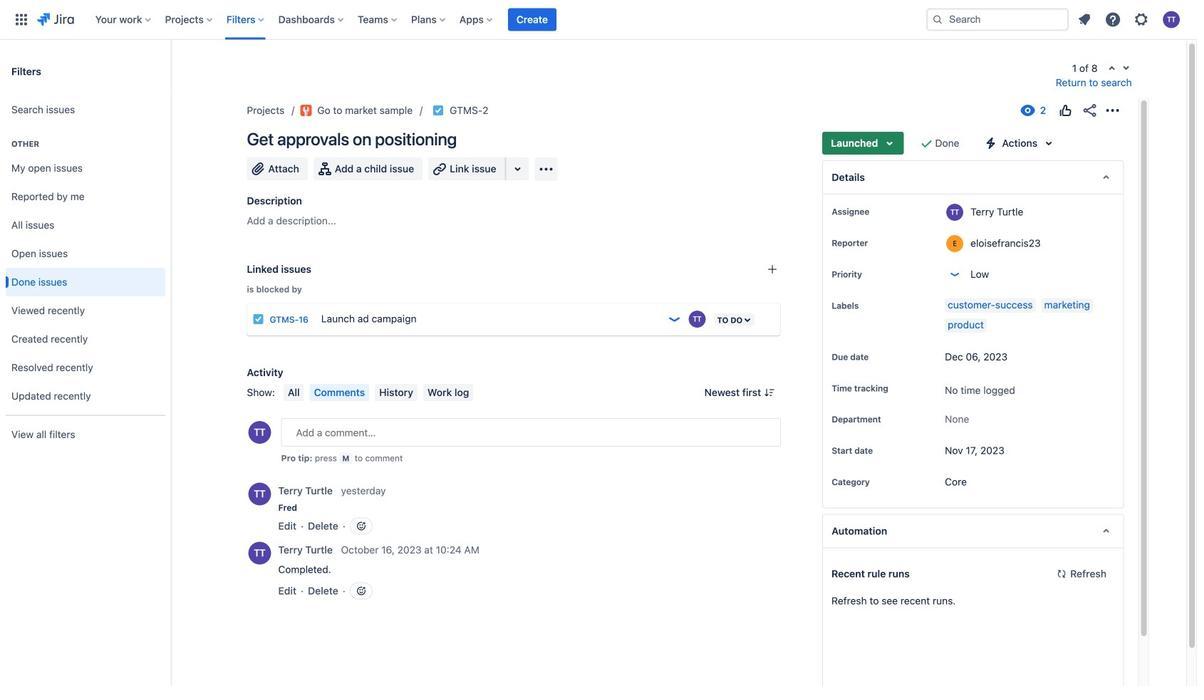 Task type: describe. For each thing, give the bounding box(es) containing it.
sidebar navigation image
[[155, 57, 187, 86]]

next issue 'good-1' ( type 'j' ) image
[[1121, 63, 1132, 74]]

done image
[[919, 135, 936, 152]]

other group
[[6, 124, 165, 415]]

link an issue image
[[767, 264, 779, 275]]

Search field
[[927, 8, 1069, 31]]

copy link to issue image
[[486, 104, 497, 115]]

details element
[[823, 160, 1125, 195]]

primary element
[[9, 0, 915, 40]]

appswitcher icon image
[[13, 11, 30, 28]]

add reaction image
[[356, 521, 367, 532]]



Task type: vqa. For each thing, say whether or not it's contained in the screenshot.
Jira image
yes



Task type: locate. For each thing, give the bounding box(es) containing it.
more information about this user image for add reaction image
[[248, 542, 271, 565]]

more information about this user image for add reaction icon
[[248, 483, 271, 506]]

priority pin to top. only you can see pinned fields. image
[[865, 269, 877, 280]]

help image
[[1105, 11, 1122, 28]]

issue type: task image
[[253, 314, 264, 325]]

heading
[[6, 138, 165, 150]]

labels pin to top. only you can see pinned fields. image
[[862, 300, 873, 312]]

0 vertical spatial more information about this user image
[[248, 483, 271, 506]]

vote options: no one has voted for this issue yet. image
[[1058, 102, 1075, 119]]

Add a comment… field
[[281, 418, 782, 447]]

add reaction image
[[356, 586, 367, 597]]

priority: low image
[[668, 312, 682, 327]]

more information about this user image
[[248, 483, 271, 506], [248, 542, 271, 565]]

banner
[[0, 0, 1198, 40]]

due date pin to top. only you can see pinned fields. image
[[872, 351, 883, 363]]

not available - this is the first issue image
[[1107, 63, 1118, 75]]

department pin to top. only you can see pinned fields. image
[[884, 414, 896, 425]]

search image
[[933, 14, 944, 25]]

actions image
[[1105, 102, 1122, 119]]

go to market sample image
[[300, 105, 312, 116]]

task image
[[433, 105, 444, 116]]

2 more information about this user image from the top
[[947, 235, 964, 252]]

1 more information about this user image from the top
[[947, 204, 964, 221]]

settings image
[[1134, 11, 1151, 28]]

1 vertical spatial more information about this user image
[[248, 542, 271, 565]]

1 more information about this user image from the top
[[248, 483, 271, 506]]

notifications image
[[1077, 11, 1094, 28]]

menu bar
[[281, 384, 476, 401]]

your profile and settings image
[[1164, 11, 1181, 28]]

jira image
[[37, 11, 74, 28], [37, 11, 74, 28]]

assignee pin to top. only you can see pinned fields. image
[[873, 206, 884, 217]]

2 more information about this user image from the top
[[248, 542, 271, 565]]

main content
[[171, 40, 1198, 687]]

more information about this user image
[[947, 204, 964, 221], [947, 235, 964, 252]]

automation element
[[823, 514, 1125, 549]]

1 vertical spatial more information about this user image
[[947, 235, 964, 252]]

0 vertical spatial more information about this user image
[[947, 204, 964, 221]]



